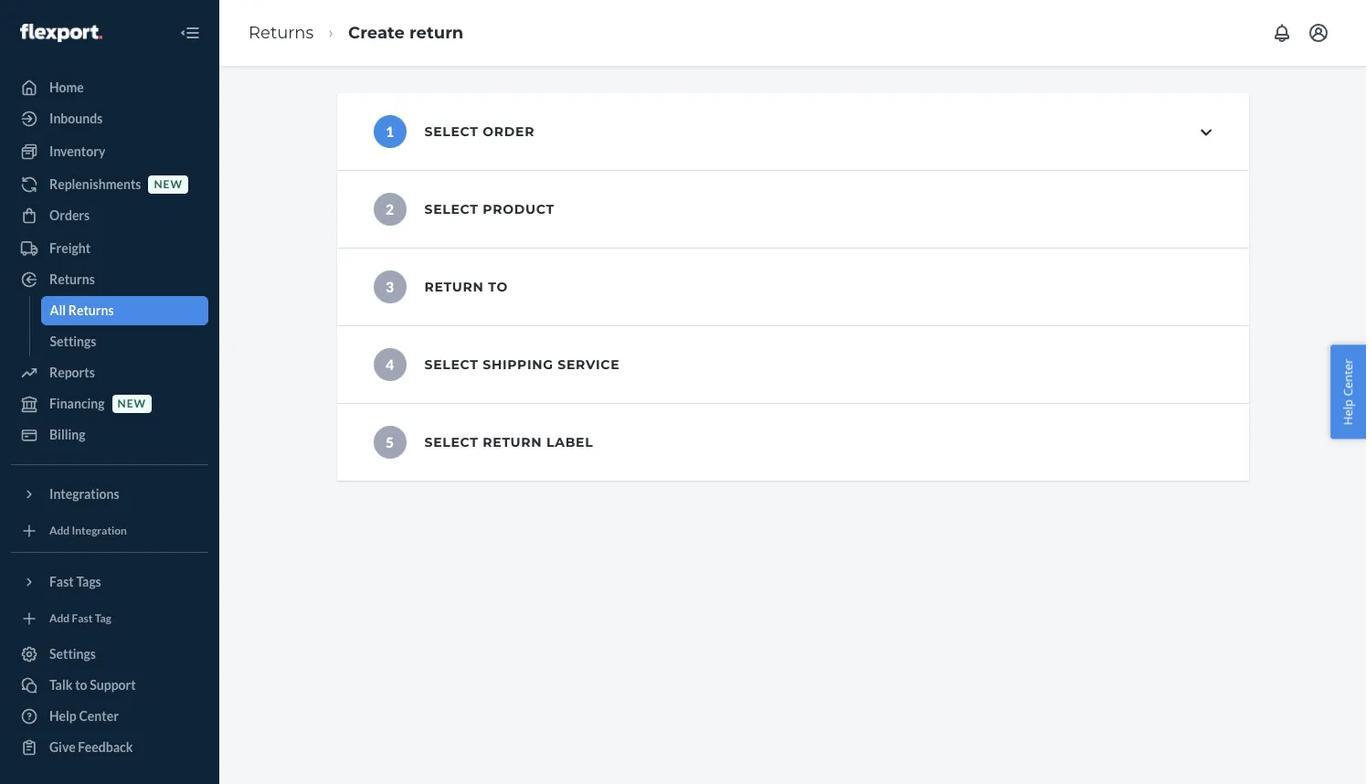 Task type: describe. For each thing, give the bounding box(es) containing it.
to for talk
[[75, 677, 87, 693]]

integration
[[72, 524, 127, 537]]

give
[[49, 739, 76, 755]]

add for add integration
[[49, 524, 70, 537]]

to for return
[[488, 279, 508, 295]]

breadcrumbs navigation
[[234, 6, 478, 60]]

orders
[[49, 207, 90, 223]]

select return label
[[425, 434, 594, 451]]

inventory
[[49, 144, 105, 159]]

0 vertical spatial returns link
[[249, 23, 314, 43]]

integrations button
[[11, 480, 208, 509]]

center inside "button"
[[1340, 359, 1357, 396]]

help center button
[[1331, 345, 1367, 439]]

all returns
[[50, 303, 114, 318]]

select shipping service
[[425, 356, 620, 373]]

3
[[386, 279, 394, 295]]

select for select return label
[[425, 434, 479, 451]]

1 vertical spatial returns
[[49, 271, 95, 287]]

home
[[49, 80, 84, 95]]

returns inside breadcrumbs navigation
[[249, 23, 314, 43]]

chevron down image
[[1201, 126, 1212, 139]]

new for financing
[[118, 397, 146, 411]]

fast inside add fast tag "link"
[[72, 611, 93, 625]]

1 settings from the top
[[50, 334, 96, 349]]

shipping
[[483, 356, 554, 373]]

talk
[[49, 677, 73, 693]]

billing
[[49, 427, 85, 442]]

1
[[386, 123, 394, 140]]

2 vertical spatial returns
[[68, 303, 114, 318]]

create return link
[[348, 23, 464, 43]]

create return
[[348, 23, 464, 43]]

create
[[348, 23, 405, 43]]

give feedback button
[[11, 733, 208, 762]]

give feedback
[[49, 739, 133, 755]]

help center link
[[11, 702, 208, 731]]

close navigation image
[[179, 22, 201, 44]]

open notifications image
[[1271, 22, 1293, 44]]

integrations
[[49, 486, 119, 502]]

return for create
[[409, 23, 464, 43]]

select order
[[425, 123, 535, 140]]

0 horizontal spatial help center
[[49, 708, 119, 724]]

help inside "button"
[[1340, 399, 1357, 425]]

select for select product
[[425, 201, 479, 218]]

5
[[386, 434, 394, 451]]

tag
[[95, 611, 111, 625]]

0 horizontal spatial help
[[49, 708, 77, 724]]

all
[[50, 303, 66, 318]]

freight
[[49, 240, 91, 256]]

label
[[547, 434, 594, 451]]

all returns link
[[41, 296, 208, 325]]

add integration link
[[11, 516, 208, 545]]

replenishments
[[49, 176, 141, 192]]

fast tags button
[[11, 568, 208, 597]]



Task type: vqa. For each thing, say whether or not it's contained in the screenshot.
'Center' to the right
yes



Task type: locate. For each thing, give the bounding box(es) containing it.
0 vertical spatial add
[[49, 524, 70, 537]]

return inside breadcrumbs navigation
[[409, 23, 464, 43]]

settings link down the all returns link
[[41, 327, 208, 356]]

reports link
[[11, 358, 208, 388]]

0 vertical spatial center
[[1340, 359, 1357, 396]]

settings up reports
[[50, 334, 96, 349]]

new
[[154, 178, 183, 191], [118, 397, 146, 411]]

returns link right close navigation image
[[249, 23, 314, 43]]

0 vertical spatial to
[[488, 279, 508, 295]]

settings up talk
[[49, 646, 96, 662]]

open account menu image
[[1308, 22, 1330, 44]]

return
[[409, 23, 464, 43], [483, 434, 542, 451]]

4
[[386, 356, 394, 373]]

add inside "link"
[[49, 611, 70, 625]]

2 settings from the top
[[49, 646, 96, 662]]

1 horizontal spatial help
[[1340, 399, 1357, 425]]

add down fast tags
[[49, 611, 70, 625]]

select left order
[[425, 123, 479, 140]]

select right 2
[[425, 201, 479, 218]]

fast inside "fast tags" dropdown button
[[49, 574, 74, 590]]

0 vertical spatial help
[[1340, 399, 1357, 425]]

returns link down "freight" "link"
[[11, 265, 208, 294]]

return for select
[[483, 434, 542, 451]]

help
[[1340, 399, 1357, 425], [49, 708, 77, 724]]

select right the 4
[[425, 356, 479, 373]]

settings
[[50, 334, 96, 349], [49, 646, 96, 662]]

fast left tag
[[72, 611, 93, 625]]

2 select from the top
[[425, 201, 479, 218]]

help center
[[1340, 359, 1357, 425], [49, 708, 119, 724]]

billing link
[[11, 420, 208, 450]]

1 vertical spatial to
[[75, 677, 87, 693]]

support
[[90, 677, 136, 693]]

1 vertical spatial settings link
[[11, 640, 208, 669]]

1 horizontal spatial return
[[483, 434, 542, 451]]

2 add from the top
[[49, 611, 70, 625]]

settings link
[[41, 327, 208, 356], [11, 640, 208, 669]]

1 vertical spatial help center
[[49, 708, 119, 724]]

select
[[425, 123, 479, 140], [425, 201, 479, 218], [425, 356, 479, 373], [425, 434, 479, 451]]

return left label
[[483, 434, 542, 451]]

1 vertical spatial help
[[49, 708, 77, 724]]

inbounds link
[[11, 104, 208, 133]]

talk to support
[[49, 677, 136, 693]]

select product
[[425, 201, 555, 218]]

0 vertical spatial returns
[[249, 23, 314, 43]]

return to
[[425, 279, 508, 295]]

returns
[[249, 23, 314, 43], [49, 271, 95, 287], [68, 303, 114, 318]]

0 horizontal spatial new
[[118, 397, 146, 411]]

add for add fast tag
[[49, 611, 70, 625]]

order
[[483, 123, 535, 140]]

add integration
[[49, 524, 127, 537]]

fast
[[49, 574, 74, 590], [72, 611, 93, 625]]

returns right close navigation image
[[249, 23, 314, 43]]

1 horizontal spatial new
[[154, 178, 183, 191]]

financing
[[49, 396, 105, 411]]

product
[[483, 201, 555, 218]]

select for select shipping service
[[425, 356, 479, 373]]

0 vertical spatial help center
[[1340, 359, 1357, 425]]

flexport logo image
[[20, 24, 102, 42]]

4 select from the top
[[425, 434, 479, 451]]

to right talk
[[75, 677, 87, 693]]

1 vertical spatial center
[[79, 708, 119, 724]]

help center inside "button"
[[1340, 359, 1357, 425]]

0 vertical spatial new
[[154, 178, 183, 191]]

to right the return
[[488, 279, 508, 295]]

1 horizontal spatial help center
[[1340, 359, 1357, 425]]

1 vertical spatial new
[[118, 397, 146, 411]]

freight link
[[11, 234, 208, 263]]

fast tags
[[49, 574, 101, 590]]

orders link
[[11, 201, 208, 230]]

2
[[386, 201, 394, 217]]

select for select order
[[425, 123, 479, 140]]

settings link up support
[[11, 640, 208, 669]]

feedback
[[78, 739, 133, 755]]

reports
[[49, 365, 95, 380]]

new down reports link
[[118, 397, 146, 411]]

add fast tag
[[49, 611, 111, 625]]

talk to support button
[[11, 671, 208, 700]]

1 vertical spatial add
[[49, 611, 70, 625]]

inventory link
[[11, 137, 208, 166]]

return
[[425, 279, 484, 295]]

0 vertical spatial settings
[[50, 334, 96, 349]]

to
[[488, 279, 508, 295], [75, 677, 87, 693]]

center
[[1340, 359, 1357, 396], [79, 708, 119, 724]]

inbounds
[[49, 111, 103, 126]]

1 vertical spatial fast
[[72, 611, 93, 625]]

fast left tags
[[49, 574, 74, 590]]

0 vertical spatial settings link
[[41, 327, 208, 356]]

1 horizontal spatial to
[[488, 279, 508, 295]]

1 horizontal spatial returns link
[[249, 23, 314, 43]]

0 horizontal spatial returns link
[[11, 265, 208, 294]]

return right create
[[409, 23, 464, 43]]

returns link
[[249, 23, 314, 43], [11, 265, 208, 294]]

1 vertical spatial settings
[[49, 646, 96, 662]]

1 add from the top
[[49, 524, 70, 537]]

0 vertical spatial return
[[409, 23, 464, 43]]

0 horizontal spatial return
[[409, 23, 464, 43]]

new up orders link
[[154, 178, 183, 191]]

add left 'integration'
[[49, 524, 70, 537]]

tags
[[76, 574, 101, 590]]

home link
[[11, 73, 208, 102]]

1 vertical spatial returns link
[[11, 265, 208, 294]]

service
[[558, 356, 620, 373]]

0 vertical spatial fast
[[49, 574, 74, 590]]

1 vertical spatial return
[[483, 434, 542, 451]]

returns down freight
[[49, 271, 95, 287]]

select right 5
[[425, 434, 479, 451]]

returns right all
[[68, 303, 114, 318]]

new for replenishments
[[154, 178, 183, 191]]

add
[[49, 524, 70, 537], [49, 611, 70, 625]]

1 select from the top
[[425, 123, 479, 140]]

to inside button
[[75, 677, 87, 693]]

3 select from the top
[[425, 356, 479, 373]]

add fast tag link
[[11, 604, 208, 633]]

0 horizontal spatial to
[[75, 677, 87, 693]]

1 horizontal spatial center
[[1340, 359, 1357, 396]]

0 horizontal spatial center
[[79, 708, 119, 724]]



